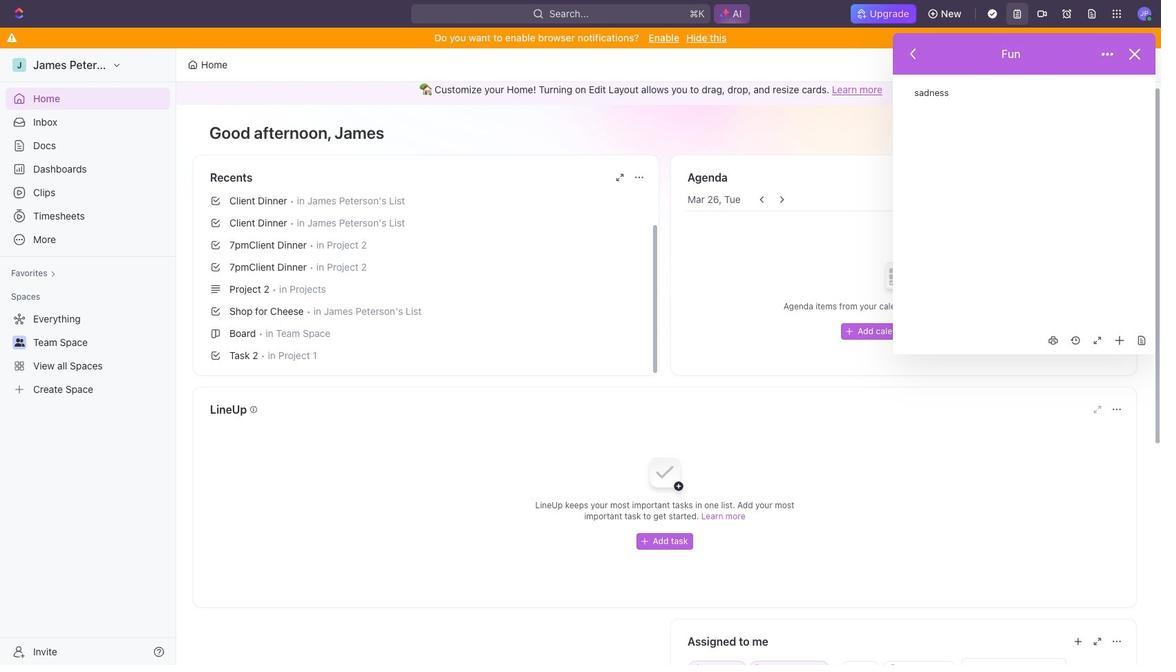Task type: describe. For each thing, give the bounding box(es) containing it.
james peterson's workspace, , element
[[12, 58, 26, 72]]

tree inside sidebar navigation
[[6, 308, 170, 401]]

sidebar navigation
[[0, 48, 179, 666]]

user group image
[[14, 339, 25, 347]]



Task type: vqa. For each thing, say whether or not it's contained in the screenshot.
user group icon
yes



Task type: locate. For each thing, give the bounding box(es) containing it.
tree
[[6, 308, 170, 401]]



